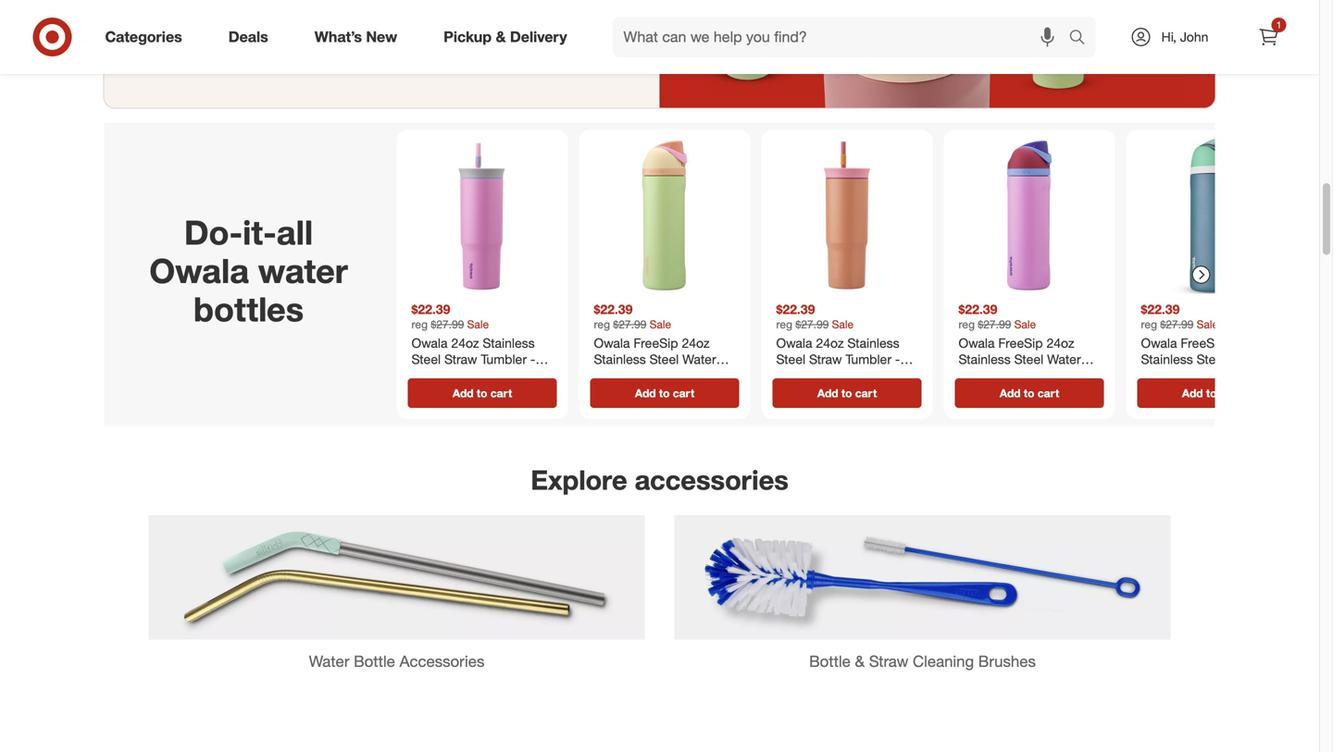 Task type: locate. For each thing, give the bounding box(es) containing it.
- inside $22.39 reg $27.99 sale owala freesip 24oz stainless steel water bottle - shark/blue
[[1179, 367, 1184, 384]]

hi,
[[1161, 29, 1176, 45]]

add down 'lime'
[[635, 386, 656, 400]]

cart for electric
[[1038, 386, 1059, 400]]

1 vertical spatial &
[[855, 652, 865, 671]]

water
[[258, 250, 348, 291]]

to down the shark/blue
[[1206, 386, 1217, 400]]

5 $27.99 from the left
[[1160, 317, 1194, 331]]

water for lime
[[682, 351, 716, 367]]

$22.39 for owala freesip 24oz stainless steel water bottle - shark/blue
[[1141, 301, 1180, 317]]

orchid inside $22.39 reg $27.99 sale owala freesip 24oz stainless steel water bottle - electric orchid
[[1052, 367, 1091, 384]]

straw inside $22.39 reg $27.99 sale owala 24oz stainless steel straw tumbler - tangy tango
[[809, 351, 842, 367]]

2 $27.99 from the left
[[613, 317, 646, 331]]

2 add from the left
[[635, 386, 656, 400]]

sale for shark/blue
[[1197, 317, 1218, 331]]

all
[[277, 212, 313, 253]]

accessories
[[400, 652, 484, 671]]

reg for owala freesip 24oz stainless steel water bottle - electric orchid
[[959, 317, 975, 331]]

add to cart down 'lime'
[[635, 386, 694, 400]]

owala inside $22.39 reg $27.99 sale owala freesip 24oz stainless steel water bottle - lime light
[[594, 335, 630, 351]]

freesip inside $22.39 reg $27.99 sale owala freesip 24oz stainless steel water bottle - electric orchid
[[998, 335, 1043, 351]]

$22.39 reg $27.99 sale owala freesip 24oz stainless steel water bottle - electric orchid
[[959, 301, 1091, 384]]

search
[[1060, 30, 1105, 48]]

tumbler inside $22.39 reg $27.99 sale owala 24oz stainless steel straw tumbler - electric orchid
[[481, 351, 527, 367]]

2 add to cart from the left
[[635, 386, 694, 400]]

2 cart from the left
[[673, 386, 694, 400]]

$22.39 inside $22.39 reg $27.99 sale owala freesip 24oz stainless steel water bottle - electric orchid
[[959, 301, 997, 317]]

0 horizontal spatial straw
[[444, 351, 477, 367]]

0 horizontal spatial freesip
[[634, 335, 678, 351]]

only at target image
[[104, 0, 1215, 108]]

4 add to cart button from the left
[[955, 379, 1104, 408]]

5 add to cart from the left
[[1182, 386, 1242, 400]]

5 steel from the left
[[1197, 351, 1226, 367]]

owala inside $22.39 reg $27.99 sale owala freesip 24oz stainless steel water bottle - electric orchid
[[959, 335, 995, 351]]

cart down $22.39 reg $27.99 sale owala 24oz stainless steel straw tumbler - tangy tango
[[855, 386, 877, 400]]

$22.39 for owala freesip 24oz stainless steel water bottle - electric orchid
[[959, 301, 997, 317]]

reg for owala freesip 24oz stainless steel water bottle - shark/blue
[[1141, 317, 1157, 331]]

add down $22.39 reg $27.99 sale owala 24oz stainless steel straw tumbler - electric orchid at left
[[453, 386, 474, 400]]

tumbler
[[481, 351, 527, 367], [846, 351, 892, 367]]

owala inside $22.39 reg $27.99 sale owala 24oz stainless steel straw tumbler - tangy tango
[[776, 335, 812, 351]]

reg for owala 24oz stainless steel straw tumbler - tangy tango
[[776, 317, 792, 331]]

5 $22.39 from the left
[[1141, 301, 1180, 317]]

add to cart down $22.39 reg $27.99 sale owala 24oz stainless steel straw tumbler - electric orchid at left
[[453, 386, 512, 400]]

reg
[[411, 317, 428, 331], [594, 317, 610, 331], [776, 317, 792, 331], [959, 317, 975, 331], [1141, 317, 1157, 331]]

water
[[682, 351, 716, 367], [1047, 351, 1081, 367], [1229, 351, 1263, 367], [309, 652, 349, 671]]

straw for orchid
[[444, 351, 477, 367]]

cart
[[490, 386, 512, 400], [673, 386, 694, 400], [855, 386, 877, 400], [1038, 386, 1059, 400], [1220, 386, 1242, 400]]

0 horizontal spatial &
[[496, 28, 506, 46]]

2 steel from the left
[[650, 351, 679, 367]]

$22.39 inside $22.39 reg $27.99 sale owala freesip 24oz stainless steel water bottle - shark/blue
[[1141, 301, 1180, 317]]

add to cart down $22.39 reg $27.99 sale owala freesip 24oz stainless steel water bottle - electric orchid
[[1000, 386, 1059, 400]]

2 to from the left
[[659, 386, 670, 400]]

sale for lime
[[650, 317, 671, 331]]

0 horizontal spatial electric
[[411, 367, 455, 384]]

2 tumbler from the left
[[846, 351, 892, 367]]

1 freesip from the left
[[634, 335, 678, 351]]

$22.39 inside $22.39 reg $27.99 sale owala freesip 24oz stainless steel water bottle - lime light
[[594, 301, 633, 317]]

brushes
[[978, 652, 1036, 671]]

$22.39 for owala freesip 24oz stainless steel water bottle - lime light
[[594, 301, 633, 317]]

4 steel from the left
[[1014, 351, 1044, 367]]

- inside $22.39 reg $27.99 sale owala freesip 24oz stainless steel water bottle - lime light
[[632, 367, 637, 384]]

24oz
[[451, 335, 479, 351], [682, 335, 710, 351], [816, 335, 844, 351], [1046, 335, 1074, 351], [1229, 335, 1257, 351]]

- for owala freesip 24oz stainless steel water bottle - electric orchid
[[997, 367, 1002, 384]]

tumbler for orchid
[[481, 351, 527, 367]]

add to cart down tango
[[817, 386, 877, 400]]

delivery
[[510, 28, 567, 46]]

cart down $22.39 reg $27.99 sale owala freesip 24oz stainless steel water bottle - electric orchid
[[1038, 386, 1059, 400]]

1 cart from the left
[[490, 386, 512, 400]]

freesip inside $22.39 reg $27.99 sale owala freesip 24oz stainless steel water bottle - lime light
[[634, 335, 678, 351]]

tangy
[[776, 367, 810, 384]]

1 horizontal spatial straw
[[809, 351, 842, 367]]

sale for electric
[[1014, 317, 1036, 331]]

-
[[530, 351, 535, 367], [895, 351, 900, 367], [632, 367, 637, 384], [997, 367, 1002, 384], [1179, 367, 1184, 384]]

3 add to cart button from the left
[[773, 379, 922, 408]]

2 horizontal spatial freesip
[[1181, 335, 1225, 351]]

& inside 'link'
[[855, 652, 865, 671]]

24oz for owala freesip 24oz stainless steel water bottle - electric orchid
[[1046, 335, 1074, 351]]

tumbler inside $22.39 reg $27.99 sale owala 24oz stainless steel straw tumbler - tangy tango
[[846, 351, 892, 367]]

$22.39 inside $22.39 reg $27.99 sale owala 24oz stainless steel straw tumbler - tangy tango
[[776, 301, 815, 317]]

tumbler for tango
[[846, 351, 892, 367]]

5 to from the left
[[1206, 386, 1217, 400]]

$22.39 for owala 24oz stainless steel straw tumbler - electric orchid
[[411, 301, 450, 317]]

water inside $22.39 reg $27.99 sale owala freesip 24oz stainless steel water bottle - shark/blue
[[1229, 351, 1263, 367]]

1 horizontal spatial tumbler
[[846, 351, 892, 367]]

$27.99 inside $22.39 reg $27.99 sale owala freesip 24oz stainless steel water bottle - lime light
[[613, 317, 646, 331]]

freesip inside $22.39 reg $27.99 sale owala freesip 24oz stainless steel water bottle - shark/blue
[[1181, 335, 1225, 351]]

categories link
[[89, 17, 205, 57]]

4 to from the left
[[1024, 386, 1034, 400]]

bottle
[[594, 367, 628, 384], [959, 367, 993, 384], [1141, 367, 1175, 384], [354, 652, 395, 671], [809, 652, 851, 671]]

24oz inside $22.39 reg $27.99 sale owala freesip 24oz stainless steel water bottle - shark/blue
[[1229, 335, 1257, 351]]

2 24oz from the left
[[682, 335, 710, 351]]

stainless inside $22.39 reg $27.99 sale owala freesip 24oz stainless steel water bottle - electric orchid
[[959, 351, 1011, 367]]

1 steel from the left
[[411, 351, 441, 367]]

reg inside $22.39 reg $27.99 sale owala freesip 24oz stainless steel water bottle - electric orchid
[[959, 317, 975, 331]]

add to cart button for orchid
[[408, 379, 557, 408]]

steel inside $22.39 reg $27.99 sale owala freesip 24oz stainless steel water bottle - lime light
[[650, 351, 679, 367]]

water inside $22.39 reg $27.99 sale owala freesip 24oz stainless steel water bottle - electric orchid
[[1047, 351, 1081, 367]]

4 add from the left
[[1000, 386, 1021, 400]]

freesip for electric
[[998, 335, 1043, 351]]

1 add to cart from the left
[[453, 386, 512, 400]]

add
[[453, 386, 474, 400], [635, 386, 656, 400], [817, 386, 838, 400], [1000, 386, 1021, 400], [1182, 386, 1203, 400]]

add to cart button for lime
[[590, 379, 739, 408]]

1 link
[[1248, 17, 1289, 57]]

hi, john
[[1161, 29, 1208, 45]]

1 $27.99 from the left
[[431, 317, 464, 331]]

$27.99 inside $22.39 reg $27.99 sale owala 24oz stainless steel straw tumbler - electric orchid
[[431, 317, 464, 331]]

4 cart from the left
[[1038, 386, 1059, 400]]

sale inside $22.39 reg $27.99 sale owala 24oz stainless steel straw tumbler - electric orchid
[[467, 317, 489, 331]]

$22.39 inside $22.39 reg $27.99 sale owala 24oz stainless steel straw tumbler - electric orchid
[[411, 301, 450, 317]]

$22.39
[[411, 301, 450, 317], [594, 301, 633, 317], [776, 301, 815, 317], [959, 301, 997, 317], [1141, 301, 1180, 317]]

24oz inside $22.39 reg $27.99 sale owala freesip 24oz stainless steel water bottle - electric orchid
[[1046, 335, 1074, 351]]

bottle & straw cleaning brushes image
[[674, 516, 1171, 640]]

3 sale from the left
[[832, 317, 854, 331]]

5 add to cart button from the left
[[1137, 379, 1286, 408]]

what's new
[[315, 28, 397, 46]]

2 $22.39 from the left
[[594, 301, 633, 317]]

1 24oz from the left
[[451, 335, 479, 351]]

3 24oz from the left
[[816, 335, 844, 351]]

straw inside $22.39 reg $27.99 sale owala 24oz stainless steel straw tumbler - electric orchid
[[444, 351, 477, 367]]

- inside $22.39 reg $27.99 sale owala 24oz stainless steel straw tumbler - tangy tango
[[895, 351, 900, 367]]

5 cart from the left
[[1220, 386, 1242, 400]]

1 horizontal spatial &
[[855, 652, 865, 671]]

0 horizontal spatial tumbler
[[481, 351, 527, 367]]

3 cart from the left
[[855, 386, 877, 400]]

3 reg from the left
[[776, 317, 792, 331]]

tango
[[814, 367, 848, 384]]

to for electric
[[1024, 386, 1034, 400]]

1 horizontal spatial freesip
[[998, 335, 1043, 351]]

steel inside $22.39 reg $27.99 sale owala freesip 24oz stainless steel water bottle - shark/blue
[[1197, 351, 1226, 367]]

to down tango
[[841, 386, 852, 400]]

1 tumbler from the left
[[481, 351, 527, 367]]

bottle inside $22.39 reg $27.99 sale owala freesip 24oz stainless steel water bottle - shark/blue
[[1141, 367, 1175, 384]]

add down $22.39 reg $27.99 sale owala freesip 24oz stainless steel water bottle - electric orchid
[[1000, 386, 1021, 400]]

- inside $22.39 reg $27.99 sale owala freesip 24oz stainless steel water bottle - electric orchid
[[997, 367, 1002, 384]]

24oz inside $22.39 reg $27.99 sale owala freesip 24oz stainless steel water bottle - lime light
[[682, 335, 710, 351]]

freesip for lime
[[634, 335, 678, 351]]

do-
[[184, 212, 243, 253]]

1 to from the left
[[477, 386, 487, 400]]

$27.99
[[431, 317, 464, 331], [613, 317, 646, 331], [796, 317, 829, 331], [978, 317, 1011, 331], [1160, 317, 1194, 331]]

1 electric from the left
[[411, 367, 455, 384]]

owala inside $22.39 reg $27.99 sale owala freesip 24oz stainless steel water bottle - shark/blue
[[1141, 335, 1177, 351]]

it-
[[243, 212, 277, 253]]

$27.99 inside $22.39 reg $27.99 sale owala 24oz stainless steel straw tumbler - tangy tango
[[796, 317, 829, 331]]

reg inside $22.39 reg $27.99 sale owala 24oz stainless steel straw tumbler - tangy tango
[[776, 317, 792, 331]]

2 orchid from the left
[[1052, 367, 1091, 384]]

john
[[1180, 29, 1208, 45]]

3 freesip from the left
[[1181, 335, 1225, 351]]

$27.99 for owala freesip 24oz stainless steel water bottle - electric orchid
[[978, 317, 1011, 331]]

$27.99 for owala freesip 24oz stainless steel water bottle - shark/blue
[[1160, 317, 1194, 331]]

4 $27.99 from the left
[[978, 317, 1011, 331]]

steel for owala freesip 24oz stainless steel water bottle - lime light
[[650, 351, 679, 367]]

add to cart button for electric
[[955, 379, 1104, 408]]

cart down light
[[673, 386, 694, 400]]

1 $22.39 from the left
[[411, 301, 450, 317]]

$27.99 for owala 24oz stainless steel straw tumbler - electric orchid
[[431, 317, 464, 331]]

3 to from the left
[[841, 386, 852, 400]]

to for tango
[[841, 386, 852, 400]]

sale inside $22.39 reg $27.99 sale owala freesip 24oz stainless steel water bottle - shark/blue
[[1197, 317, 1218, 331]]

3 $22.39 from the left
[[776, 301, 815, 317]]

bottle inside $22.39 reg $27.99 sale owala freesip 24oz stainless steel water bottle - lime light
[[594, 367, 628, 384]]

add down tango
[[817, 386, 838, 400]]

5 24oz from the left
[[1229, 335, 1257, 351]]

add to cart button for tango
[[773, 379, 922, 408]]

$27.99 inside $22.39 reg $27.99 sale owala freesip 24oz stainless steel water bottle - electric orchid
[[978, 317, 1011, 331]]

2 electric from the left
[[1005, 367, 1049, 384]]

electric
[[411, 367, 455, 384], [1005, 367, 1049, 384]]

reg inside $22.39 reg $27.99 sale owala freesip 24oz stainless steel water bottle - lime light
[[594, 317, 610, 331]]

4 24oz from the left
[[1046, 335, 1074, 351]]

$22.39 reg $27.99 sale owala 24oz stainless steel straw tumbler - electric orchid
[[411, 301, 535, 384]]

5 add from the left
[[1182, 386, 1203, 400]]

deals link
[[213, 17, 291, 57]]

add down the shark/blue
[[1182, 386, 1203, 400]]

bottles
[[193, 289, 304, 329]]

2 reg from the left
[[594, 317, 610, 331]]

$22.39 reg $27.99 sale owala freesip 24oz stainless steel water bottle - shark/blue
[[1141, 301, 1263, 384]]

4 $22.39 from the left
[[959, 301, 997, 317]]

$27.99 inside $22.39 reg $27.99 sale owala freesip 24oz stainless steel water bottle - shark/blue
[[1160, 317, 1194, 331]]

$27.99 for owala 24oz stainless steel straw tumbler - tangy tango
[[796, 317, 829, 331]]

add to cart for tango
[[817, 386, 877, 400]]

& right "pickup"
[[496, 28, 506, 46]]

sale inside $22.39 reg $27.99 sale owala 24oz stainless steel straw tumbler - tangy tango
[[832, 317, 854, 331]]

bottle inside $22.39 reg $27.99 sale owala freesip 24oz stainless steel water bottle - electric orchid
[[959, 367, 993, 384]]

reg for owala 24oz stainless steel straw tumbler - electric orchid
[[411, 317, 428, 331]]

to down $22.39 reg $27.99 sale owala freesip 24oz stainless steel water bottle - electric orchid
[[1024, 386, 1034, 400]]

water bottle accessories link
[[134, 501, 660, 684]]

add to cart
[[453, 386, 512, 400], [635, 386, 694, 400], [817, 386, 877, 400], [1000, 386, 1059, 400], [1182, 386, 1242, 400]]

reg inside $22.39 reg $27.99 sale owala 24oz stainless steel straw tumbler - electric orchid
[[411, 317, 428, 331]]

owala freesip 24oz stainless steel water bottle - lime light image
[[586, 137, 743, 294]]

to for lime
[[659, 386, 670, 400]]

1 horizontal spatial electric
[[1005, 367, 1049, 384]]

explore accessories
[[531, 464, 789, 497]]

cart down $22.39 reg $27.99 sale owala 24oz stainless steel straw tumbler - electric orchid at left
[[490, 386, 512, 400]]

2 horizontal spatial straw
[[869, 652, 908, 671]]

to for shark/blue
[[1206, 386, 1217, 400]]

to down 'lime'
[[659, 386, 670, 400]]

owala inside do-it-all owala water bottles
[[149, 250, 249, 291]]

cart for lime
[[673, 386, 694, 400]]

water for electric
[[1047, 351, 1081, 367]]

2 add to cart button from the left
[[590, 379, 739, 408]]

stainless inside $22.39 reg $27.99 sale owala freesip 24oz stainless steel water bottle - shark/blue
[[1141, 351, 1193, 367]]

4 reg from the left
[[959, 317, 975, 331]]

4 sale from the left
[[1014, 317, 1036, 331]]

carousel region
[[104, 123, 1297, 445]]

steel inside $22.39 reg $27.99 sale owala freesip 24oz stainless steel water bottle - electric orchid
[[1014, 351, 1044, 367]]

1 horizontal spatial orchid
[[1052, 367, 1091, 384]]

owala inside $22.39 reg $27.99 sale owala 24oz stainless steel straw tumbler - electric orchid
[[411, 335, 448, 351]]

add to cart button
[[408, 379, 557, 408], [590, 379, 739, 408], [773, 379, 922, 408], [955, 379, 1104, 408], [1137, 379, 1286, 408]]

1 orchid from the left
[[458, 367, 497, 384]]

sale
[[467, 317, 489, 331], [650, 317, 671, 331], [832, 317, 854, 331], [1014, 317, 1036, 331], [1197, 317, 1218, 331]]

orchid
[[458, 367, 497, 384], [1052, 367, 1091, 384]]

owala 24oz stainless steel straw tumbler - electric orchid image
[[404, 137, 561, 294]]

straw
[[444, 351, 477, 367], [809, 351, 842, 367], [869, 652, 908, 671]]

owala 24oz stainless steel straw tumbler - tangy tango image
[[769, 137, 925, 294]]

owala for owala 24oz stainless steel straw tumbler - electric orchid
[[411, 335, 448, 351]]

sale inside $22.39 reg $27.99 sale owala freesip 24oz stainless steel water bottle - electric orchid
[[1014, 317, 1036, 331]]

sale inside $22.39 reg $27.99 sale owala freesip 24oz stainless steel water bottle - lime light
[[650, 317, 671, 331]]

cart for shark/blue
[[1220, 386, 1242, 400]]

water inside $22.39 reg $27.99 sale owala freesip 24oz stainless steel water bottle - lime light
[[682, 351, 716, 367]]

straw for tango
[[809, 351, 842, 367]]

stainless for owala freesip 24oz stainless steel water bottle - shark/blue
[[1141, 351, 1193, 367]]

5 sale from the left
[[1197, 317, 1218, 331]]

0 vertical spatial &
[[496, 28, 506, 46]]

owala
[[149, 250, 249, 291], [411, 335, 448, 351], [594, 335, 630, 351], [776, 335, 812, 351], [959, 335, 995, 351], [1141, 335, 1177, 351]]

freesip
[[634, 335, 678, 351], [998, 335, 1043, 351], [1181, 335, 1225, 351]]

1 add from the left
[[453, 386, 474, 400]]

electric inside $22.39 reg $27.99 sale owala 24oz stainless steel straw tumbler - electric orchid
[[411, 367, 455, 384]]

& left cleaning
[[855, 652, 865, 671]]

1 add to cart button from the left
[[408, 379, 557, 408]]

to down $22.39 reg $27.99 sale owala 24oz stainless steel straw tumbler - electric orchid at left
[[477, 386, 487, 400]]

cleaning
[[913, 652, 974, 671]]

3 add to cart from the left
[[817, 386, 877, 400]]

add to cart for shark/blue
[[1182, 386, 1242, 400]]

5 reg from the left
[[1141, 317, 1157, 331]]

steel
[[411, 351, 441, 367], [650, 351, 679, 367], [776, 351, 805, 367], [1014, 351, 1044, 367], [1197, 351, 1226, 367]]

add to cart down the shark/blue
[[1182, 386, 1242, 400]]

bottle for owala freesip 24oz stainless steel water bottle - electric orchid
[[959, 367, 993, 384]]

4 add to cart from the left
[[1000, 386, 1059, 400]]

2 freesip from the left
[[998, 335, 1043, 351]]

1 sale from the left
[[467, 317, 489, 331]]

reg inside $22.39 reg $27.99 sale owala freesip 24oz stainless steel water bottle - shark/blue
[[1141, 317, 1157, 331]]

to for orchid
[[477, 386, 487, 400]]

3 steel from the left
[[776, 351, 805, 367]]

1 reg from the left
[[411, 317, 428, 331]]

2 sale from the left
[[650, 317, 671, 331]]

add to cart for lime
[[635, 386, 694, 400]]

stainless
[[483, 335, 535, 351], [847, 335, 900, 351], [594, 351, 646, 367], [959, 351, 1011, 367], [1141, 351, 1193, 367]]

stainless inside $22.39 reg $27.99 sale owala freesip 24oz stainless steel water bottle - lime light
[[594, 351, 646, 367]]

steel inside $22.39 reg $27.99 sale owala 24oz stainless steel straw tumbler - electric orchid
[[411, 351, 441, 367]]

to
[[477, 386, 487, 400], [659, 386, 670, 400], [841, 386, 852, 400], [1024, 386, 1034, 400], [1206, 386, 1217, 400]]

3 $27.99 from the left
[[796, 317, 829, 331]]

&
[[496, 28, 506, 46], [855, 652, 865, 671]]

0 horizontal spatial orchid
[[458, 367, 497, 384]]

3 add from the left
[[817, 386, 838, 400]]

cart down the shark/blue
[[1220, 386, 1242, 400]]



Task type: vqa. For each thing, say whether or not it's contained in the screenshot.
Shark/Blue
yes



Task type: describe. For each thing, give the bounding box(es) containing it.
pickup & delivery link
[[428, 17, 590, 57]]

stainless inside $22.39 reg $27.99 sale owala 24oz stainless steel straw tumbler - electric orchid
[[483, 335, 535, 351]]

lime
[[641, 367, 669, 384]]

search button
[[1060, 17, 1105, 61]]

24oz for owala freesip 24oz stainless steel water bottle - lime light
[[682, 335, 710, 351]]

24oz inside $22.39 reg $27.99 sale owala 24oz stainless steel straw tumbler - electric orchid
[[451, 335, 479, 351]]

sale for tango
[[832, 317, 854, 331]]

bottle inside 'link'
[[809, 652, 851, 671]]

accessories
[[635, 464, 789, 497]]

stainless inside $22.39 reg $27.99 sale owala 24oz stainless steel straw tumbler - tangy tango
[[847, 335, 900, 351]]

bottle for owala freesip 24oz stainless steel water bottle - lime light
[[594, 367, 628, 384]]

reg for owala freesip 24oz stainless steel water bottle - lime light
[[594, 317, 610, 331]]

cart for orchid
[[490, 386, 512, 400]]

categories
[[105, 28, 182, 46]]

bottle & straw cleaning brushes
[[809, 652, 1036, 671]]

stainless for owala freesip 24oz stainless steel water bottle - electric orchid
[[959, 351, 1011, 367]]

owala freesip 24oz stainless steel water bottle - electric orchid image
[[951, 137, 1108, 294]]

deals
[[228, 28, 268, 46]]

water bottle accessories image
[[149, 516, 645, 640]]

owala for owala 24oz stainless steel straw tumbler - tangy tango
[[776, 335, 812, 351]]

$22.39 for owala 24oz stainless steel straw tumbler - tangy tango
[[776, 301, 815, 317]]

24oz inside $22.39 reg $27.99 sale owala 24oz stainless steel straw tumbler - tangy tango
[[816, 335, 844, 351]]

- inside $22.39 reg $27.99 sale owala 24oz stainless steel straw tumbler - electric orchid
[[530, 351, 535, 367]]

bottle for owala freesip 24oz stainless steel water bottle - shark/blue
[[1141, 367, 1175, 384]]

water bottle accessories
[[309, 652, 484, 671]]

owala for owala freesip 24oz stainless steel water bottle - lime light
[[594, 335, 630, 351]]

add for electric
[[1000, 386, 1021, 400]]

add for orchid
[[453, 386, 474, 400]]

bottle & straw cleaning brushes link
[[660, 501, 1185, 684]]

& for pickup
[[496, 28, 506, 46]]

24oz for owala freesip 24oz stainless steel water bottle - shark/blue
[[1229, 335, 1257, 351]]

steel for owala freesip 24oz stainless steel water bottle - shark/blue
[[1197, 351, 1226, 367]]

add to cart button for shark/blue
[[1137, 379, 1286, 408]]

steel inside $22.39 reg $27.99 sale owala 24oz stainless steel straw tumbler - tangy tango
[[776, 351, 805, 367]]

pickup & delivery
[[444, 28, 567, 46]]

owala for owala freesip 24oz stainless steel water bottle - electric orchid
[[959, 335, 995, 351]]

$22.39 reg $27.99 sale owala freesip 24oz stainless steel water bottle - lime light
[[594, 301, 716, 384]]

$22.39 reg $27.99 sale owala 24oz stainless steel straw tumbler - tangy tango
[[776, 301, 900, 384]]

add for shark/blue
[[1182, 386, 1203, 400]]

what's new link
[[299, 17, 420, 57]]

freesip for shark/blue
[[1181, 335, 1225, 351]]

steel for owala freesip 24oz stainless steel water bottle - electric orchid
[[1014, 351, 1044, 367]]

electric inside $22.39 reg $27.99 sale owala freesip 24oz stainless steel water bottle - electric orchid
[[1005, 367, 1049, 384]]

owala for owala freesip 24oz stainless steel water bottle - shark/blue
[[1141, 335, 1177, 351]]

do-it-all owala water bottles
[[149, 212, 348, 329]]

orchid inside $22.39 reg $27.99 sale owala 24oz stainless steel straw tumbler - electric orchid
[[458, 367, 497, 384]]

& for bottle
[[855, 652, 865, 671]]

add for tango
[[817, 386, 838, 400]]

add to cart for electric
[[1000, 386, 1059, 400]]

- for owala freesip 24oz stainless steel water bottle - lime light
[[632, 367, 637, 384]]

cart for tango
[[855, 386, 877, 400]]

pickup
[[444, 28, 492, 46]]

sale for orchid
[[467, 317, 489, 331]]

- for owala freesip 24oz stainless steel water bottle - shark/blue
[[1179, 367, 1184, 384]]

1
[[1276, 19, 1281, 31]]

add for lime
[[635, 386, 656, 400]]

add to cart for orchid
[[453, 386, 512, 400]]

light
[[672, 367, 701, 384]]

shark/blue
[[1188, 367, 1252, 384]]

what's
[[315, 28, 362, 46]]

straw inside bottle & straw cleaning brushes 'link'
[[869, 652, 908, 671]]

explore
[[531, 464, 627, 497]]

$27.99 for owala freesip 24oz stainless steel water bottle - lime light
[[613, 317, 646, 331]]

What can we help you find? suggestions appear below search field
[[612, 17, 1073, 57]]

new
[[366, 28, 397, 46]]

water for shark/blue
[[1229, 351, 1263, 367]]

owala freesip 24oz stainless steel water bottle - shark/blue image
[[1134, 137, 1290, 294]]

stainless for owala freesip 24oz stainless steel water bottle - lime light
[[594, 351, 646, 367]]



